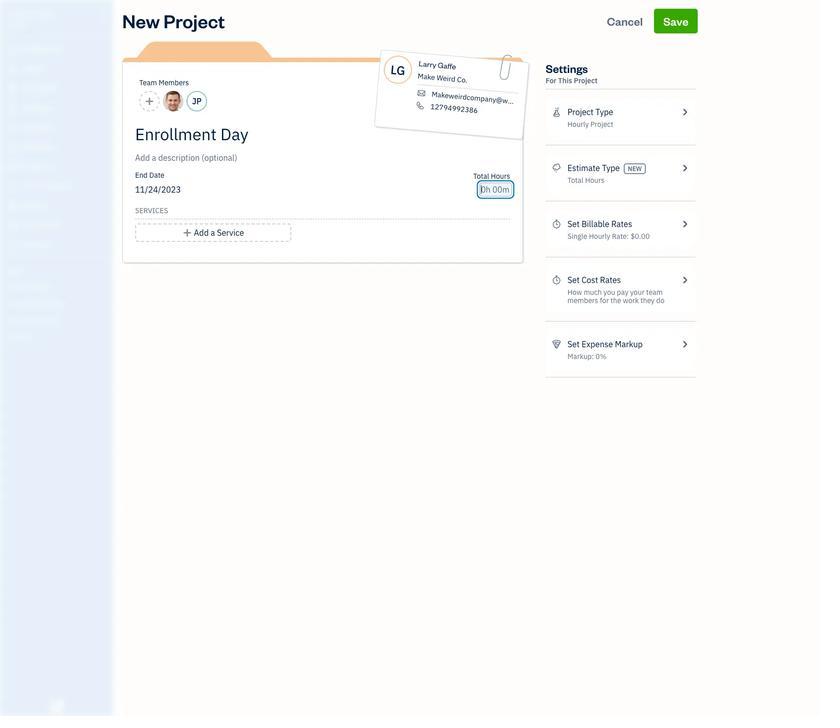 Task type: locate. For each thing, give the bounding box(es) containing it.
type up hourly project
[[596, 107, 614, 117]]

0 horizontal spatial hours
[[491, 172, 511, 181]]

set expense markup
[[568, 339, 643, 350]]

timetracking image
[[552, 218, 562, 230], [552, 274, 562, 286]]

0%
[[596, 352, 607, 361]]

type
[[596, 107, 614, 117], [602, 163, 620, 173]]

hours
[[491, 172, 511, 181], [585, 176, 605, 185]]

timetracking image left cost
[[552, 274, 562, 286]]

timetracking image for set cost rates
[[552, 274, 562, 286]]

2 timetracking image from the top
[[552, 274, 562, 286]]

0 vertical spatial hourly
[[568, 120, 589, 129]]

chevronright image for set billable rates
[[680, 218, 690, 230]]

timetracking image left billable
[[552, 218, 562, 230]]

main element
[[0, 0, 139, 717]]

save
[[664, 14, 689, 28]]

project image
[[7, 162, 19, 172]]

cancel
[[607, 14, 643, 28]]

new
[[628, 165, 642, 173]]

a
[[211, 228, 215, 238]]

the
[[611, 296, 622, 305]]

1 vertical spatial timetracking image
[[552, 274, 562, 286]]

2 set from the top
[[568, 275, 580, 285]]

0 vertical spatial timetracking image
[[552, 218, 562, 230]]

type left new on the right top of the page
[[602, 163, 620, 173]]

members
[[159, 78, 189, 87]]

envelope image
[[416, 89, 427, 98]]

1 vertical spatial set
[[568, 275, 580, 285]]

2 chevronright image from the top
[[680, 162, 690, 174]]

1 set from the top
[[568, 219, 580, 229]]

turtle inc owner
[[8, 9, 54, 28]]

set up "single"
[[568, 219, 580, 229]]

set
[[568, 219, 580, 229], [568, 275, 580, 285], [568, 339, 580, 350]]

hourly down set billable rates
[[589, 232, 611, 241]]

this
[[559, 76, 572, 85]]

total hours down estimate
[[568, 176, 605, 185]]

1 horizontal spatial total
[[568, 176, 584, 185]]

jp
[[192, 96, 202, 106]]

rates up rate
[[612, 219, 633, 229]]

members
[[568, 296, 599, 305]]

total hours up 'hourly budget' text box
[[473, 172, 511, 181]]

1 vertical spatial hourly
[[589, 232, 611, 241]]

set up markup:
[[568, 339, 580, 350]]

0 vertical spatial chevronright image
[[680, 106, 690, 118]]

chevronright image
[[680, 218, 690, 230], [680, 274, 690, 286], [680, 338, 690, 351]]

Hourly Budget text field
[[481, 185, 511, 195]]

project
[[164, 9, 225, 33], [574, 76, 598, 85], [568, 107, 594, 117], [591, 120, 614, 129]]

rates up you
[[600, 275, 621, 285]]

hours up 'hourly budget' text box
[[491, 172, 511, 181]]

total hours
[[473, 172, 511, 181], [568, 176, 605, 185]]

total
[[473, 172, 489, 181], [568, 176, 584, 185]]

markup
[[615, 339, 643, 350]]

cost
[[582, 275, 598, 285]]

set up "how"
[[568, 275, 580, 285]]

hourly down project type
[[568, 120, 589, 129]]

set cost rates
[[568, 275, 621, 285]]

how
[[568, 288, 582, 297]]

freshbooks image
[[48, 700, 65, 713]]

settings image
[[8, 332, 110, 340]]

chevronright image
[[680, 106, 690, 118], [680, 162, 690, 174]]

total down estimate
[[568, 176, 584, 185]]

0 vertical spatial rates
[[612, 219, 633, 229]]

invoice image
[[7, 103, 19, 114]]

settings for this project
[[546, 61, 598, 85]]

settings
[[546, 61, 588, 76]]

project inside settings for this project
[[574, 76, 598, 85]]

1 timetracking image from the top
[[552, 218, 562, 230]]

1 chevronright image from the top
[[680, 218, 690, 230]]

apps image
[[8, 266, 110, 275]]

hourly
[[568, 120, 589, 129], [589, 232, 611, 241]]

2 vertical spatial set
[[568, 339, 580, 350]]

1 vertical spatial rates
[[600, 275, 621, 285]]

payment image
[[7, 123, 19, 133]]

weird
[[437, 73, 456, 84]]

Project Description text field
[[135, 152, 418, 164]]

hours down estimate type
[[585, 176, 605, 185]]

0 vertical spatial set
[[568, 219, 580, 229]]

work
[[623, 296, 639, 305]]

project type
[[568, 107, 614, 117]]

1 chevronright image from the top
[[680, 106, 690, 118]]

bank connections image
[[8, 316, 110, 324]]

you
[[604, 288, 616, 297]]

0 horizontal spatial hourly
[[568, 120, 589, 129]]

expense
[[582, 339, 613, 350]]

0 vertical spatial chevronright image
[[680, 218, 690, 230]]

1 vertical spatial chevronright image
[[680, 274, 690, 286]]

12794992386
[[430, 102, 479, 115]]

rates
[[612, 219, 633, 229], [600, 275, 621, 285]]

report image
[[7, 240, 19, 250]]

1 horizontal spatial hourly
[[589, 232, 611, 241]]

total up 'hourly budget' text box
[[473, 172, 489, 181]]

Project Name text field
[[135, 124, 418, 144]]

chevronright image for set expense markup
[[680, 338, 690, 351]]

3 set from the top
[[568, 339, 580, 350]]

1 vertical spatial chevronright image
[[680, 162, 690, 174]]

3 chevronright image from the top
[[680, 338, 690, 351]]

timer image
[[7, 181, 19, 192]]

1 vertical spatial type
[[602, 163, 620, 173]]

2 vertical spatial chevronright image
[[680, 338, 690, 351]]

do
[[657, 296, 665, 305]]

0 vertical spatial type
[[596, 107, 614, 117]]

rates for set billable rates
[[612, 219, 633, 229]]

phone image
[[415, 101, 426, 110]]

0 horizontal spatial total hours
[[473, 172, 511, 181]]

2 chevronright image from the top
[[680, 274, 690, 286]]



Task type: describe. For each thing, give the bounding box(es) containing it.
expense image
[[7, 142, 19, 153]]

save button
[[654, 9, 698, 33]]

projects image
[[552, 106, 562, 118]]

billable
[[582, 219, 610, 229]]

chevronright image for set cost rates
[[680, 274, 690, 286]]

new
[[122, 9, 160, 33]]

estimate
[[568, 163, 600, 173]]

chevronright image for project type
[[680, 106, 690, 118]]

0 horizontal spatial total
[[473, 172, 489, 181]]

owner
[[8, 21, 27, 28]]

service
[[217, 228, 244, 238]]

turtle
[[8, 9, 38, 20]]

items and services image
[[8, 299, 110, 307]]

cancel button
[[598, 9, 652, 33]]

add a service button
[[135, 224, 292, 242]]

client image
[[7, 64, 19, 75]]

add a service
[[194, 228, 244, 238]]

makeweirdcompany@weird.co
[[431, 90, 531, 107]]

single
[[568, 232, 588, 241]]

end
[[135, 171, 148, 180]]

1 horizontal spatial hours
[[585, 176, 605, 185]]

dashboard image
[[7, 45, 19, 55]]

plus image
[[183, 227, 192, 239]]

rates for set cost rates
[[600, 275, 621, 285]]

1 horizontal spatial total hours
[[568, 176, 605, 185]]

larry gaffe make weird co.
[[418, 59, 468, 85]]

team members image
[[8, 283, 110, 291]]

add
[[194, 228, 209, 238]]

set billable rates
[[568, 219, 633, 229]]

markup:
[[568, 352, 594, 361]]

set for set cost rates
[[568, 275, 580, 285]]

end date
[[135, 171, 164, 180]]

for
[[546, 76, 557, 85]]

estimate type
[[568, 163, 620, 173]]

chevronright image for estimate type
[[680, 162, 690, 174]]

type for estimate type
[[602, 163, 620, 173]]

much
[[584, 288, 602, 297]]

co.
[[457, 75, 468, 85]]

estimates image
[[552, 162, 562, 174]]

make
[[418, 71, 436, 82]]

inc
[[40, 9, 54, 20]]

lg
[[390, 61, 406, 79]]

team
[[647, 288, 663, 297]]

they
[[641, 296, 655, 305]]

money image
[[7, 201, 19, 211]]

services
[[135, 206, 168, 215]]

expenses image
[[552, 338, 562, 351]]

new project
[[122, 9, 225, 33]]

team members
[[139, 78, 189, 87]]

team
[[139, 78, 157, 87]]

chart image
[[7, 221, 19, 231]]

larry
[[419, 59, 437, 70]]

:
[[627, 232, 629, 241]]

set for set expense markup
[[568, 339, 580, 350]]

markup: 0%
[[568, 352, 607, 361]]

$0.00
[[631, 232, 650, 241]]

pay
[[617, 288, 629, 297]]

date
[[149, 171, 164, 180]]

single hourly rate : $0.00
[[568, 232, 650, 241]]

your
[[631, 288, 645, 297]]

type for project type
[[596, 107, 614, 117]]

add team member image
[[145, 95, 154, 107]]

set for set billable rates
[[568, 219, 580, 229]]

timetracking image for set billable rates
[[552, 218, 562, 230]]

estimate image
[[7, 84, 19, 94]]

how much you pay your team members for the work they do
[[568, 288, 665, 305]]

gaffe
[[438, 60, 457, 72]]

for
[[600, 296, 609, 305]]

hourly project
[[568, 120, 614, 129]]

rate
[[612, 232, 627, 241]]

End date in  format text field
[[135, 185, 260, 195]]



Task type: vqa. For each thing, say whether or not it's contained in the screenshot.
the middle chevronRight icon
yes



